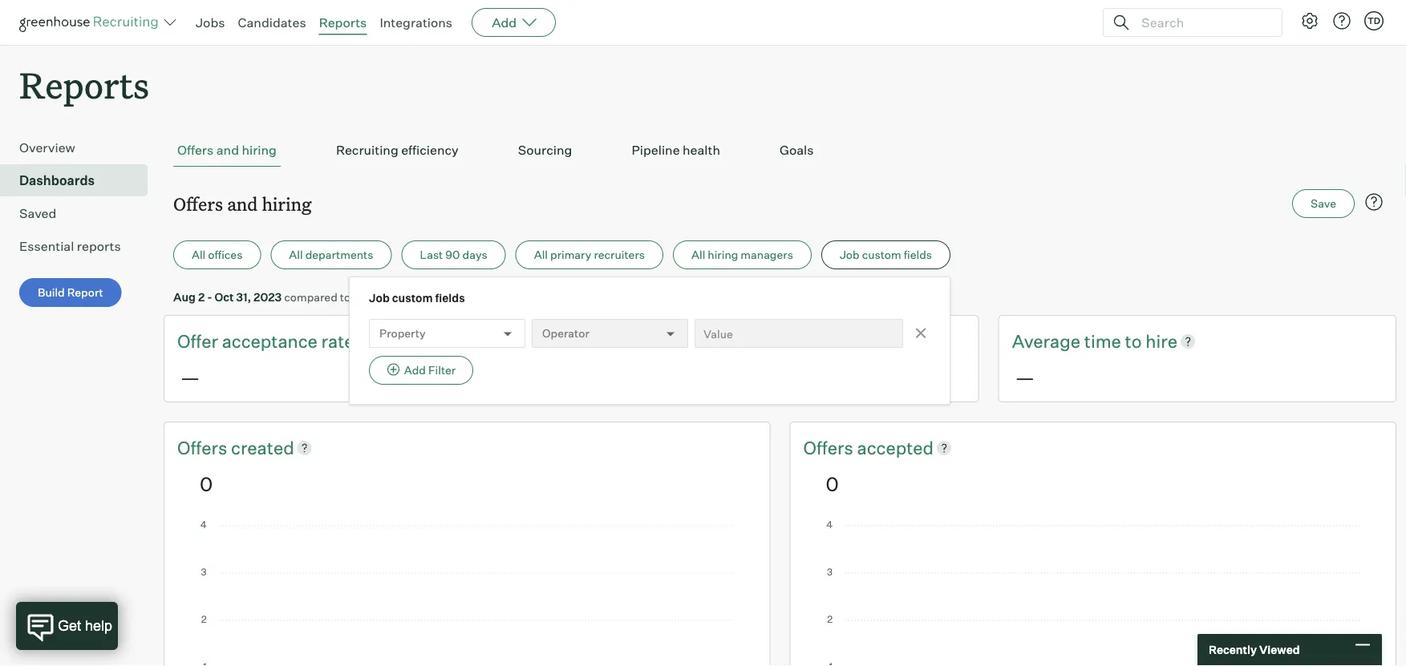 Task type: describe. For each thing, give the bounding box(es) containing it.
dashboards link
[[19, 171, 141, 190]]

1 vertical spatial offers and hiring
[[173, 192, 312, 216]]

recruiting efficiency button
[[332, 134, 463, 167]]

hiring inside button
[[708, 248, 738, 262]]

greenhouse recruiting image
[[19, 13, 164, 32]]

average time to for hire
[[1012, 330, 1146, 352]]

goals button
[[776, 134, 818, 167]]

job custom fields button
[[821, 241, 951, 270]]

hire
[[1146, 330, 1178, 352]]

filter
[[428, 364, 456, 378]]

1 vertical spatial reports
[[19, 61, 149, 108]]

2
[[198, 290, 205, 304]]

configure image
[[1300, 11, 1320, 30]]

Search text field
[[1138, 11, 1268, 34]]

all for all hiring managers
[[692, 248, 705, 262]]

managers
[[741, 248, 793, 262]]

fill
[[728, 330, 748, 352]]

0 for accepted
[[826, 472, 839, 496]]

td button
[[1361, 8, 1387, 34]]

time for fill
[[667, 330, 704, 352]]

2 - from the left
[[389, 290, 394, 304]]

1 aug from the left
[[173, 290, 196, 304]]

offer acceptance
[[177, 330, 321, 352]]

— for average
[[1015, 365, 1035, 389]]

efficiency
[[401, 142, 459, 158]]

pipeline health
[[632, 142, 720, 158]]

report
[[67, 286, 103, 300]]

xychart image for accepted
[[826, 521, 1361, 667]]

all hiring managers
[[692, 248, 793, 262]]

add for add filter
[[404, 364, 426, 378]]

may
[[353, 290, 376, 304]]

sourcing button
[[514, 134, 576, 167]]

fill link
[[728, 329, 748, 354]]

Value text field
[[695, 319, 903, 348]]

aug 2 - oct 31, 2023 compared to may 4 - aug 1, 2023
[[173, 290, 460, 304]]

average time to for fill
[[595, 330, 728, 352]]

all offices button
[[173, 241, 261, 270]]

primary
[[550, 248, 592, 262]]

job inside button
[[840, 248, 860, 262]]

acceptance
[[222, 330, 318, 352]]

all departments button
[[271, 241, 392, 270]]

all primary recruiters
[[534, 248, 645, 262]]

all for all offices
[[192, 248, 206, 262]]

hire link
[[1146, 329, 1178, 354]]

31,
[[236, 290, 251, 304]]

recruiting efficiency
[[336, 142, 459, 158]]

offices
[[208, 248, 243, 262]]

pipeline
[[632, 142, 680, 158]]

time for hire
[[1084, 330, 1121, 352]]

1 horizontal spatial reports
[[319, 14, 367, 30]]

recently
[[1209, 643, 1257, 657]]

tab list containing offers and hiring
[[173, 134, 1387, 167]]

health
[[683, 142, 720, 158]]

jobs link
[[196, 14, 225, 30]]

recruiting
[[336, 142, 399, 158]]

saved link
[[19, 204, 141, 223]]

1 vertical spatial and
[[227, 192, 258, 216]]

offer link
[[177, 329, 222, 354]]

0 for created
[[200, 472, 213, 496]]

all for all departments
[[289, 248, 303, 262]]

offers link for created
[[177, 436, 231, 460]]

essential
[[19, 238, 74, 254]]

0 horizontal spatial job custom fields
[[369, 291, 465, 305]]

recently viewed
[[1209, 643, 1300, 657]]

to link for hire
[[1125, 329, 1146, 354]]

goals
[[780, 142, 814, 158]]

last 90 days
[[420, 248, 488, 262]]

td
[[1368, 15, 1381, 26]]

all for all primary recruiters
[[534, 248, 548, 262]]

saved
[[19, 206, 56, 222]]

days
[[463, 248, 488, 262]]

1 vertical spatial hiring
[[262, 192, 312, 216]]

departments
[[305, 248, 373, 262]]

add filter button
[[369, 356, 473, 385]]

time link for hire
[[1084, 329, 1125, 354]]

pipeline health button
[[628, 134, 724, 167]]

all offices
[[192, 248, 243, 262]]

created link
[[231, 436, 294, 460]]

sourcing
[[518, 142, 572, 158]]

— for offer
[[181, 365, 200, 389]]

build report button
[[19, 279, 122, 307]]



Task type: vqa. For each thing, say whether or not it's contained in the screenshot.
Harlow INTERVIEWS TO SCHEDULE FOR PRELIMINARY SCREEN link
no



Task type: locate. For each thing, give the bounding box(es) containing it.
offers inside button
[[177, 142, 214, 158]]

0 vertical spatial offers and hiring
[[177, 142, 277, 158]]

1 horizontal spatial job
[[840, 248, 860, 262]]

and
[[216, 142, 239, 158], [227, 192, 258, 216]]

offers
[[177, 142, 214, 158], [173, 192, 223, 216], [177, 437, 231, 459], [803, 437, 857, 459]]

reports right candidates
[[319, 14, 367, 30]]

2 vertical spatial hiring
[[708, 248, 738, 262]]

0 horizontal spatial average link
[[595, 329, 667, 354]]

2 average from the left
[[1012, 330, 1081, 352]]

1 — from the left
[[181, 365, 200, 389]]

to for hire
[[1125, 330, 1142, 352]]

0 vertical spatial job
[[840, 248, 860, 262]]

add inside add filter button
[[404, 364, 426, 378]]

to for fill
[[708, 330, 725, 352]]

save
[[1311, 197, 1337, 211]]

1 horizontal spatial to
[[708, 330, 725, 352]]

1 horizontal spatial -
[[389, 290, 394, 304]]

0 horizontal spatial 0
[[200, 472, 213, 496]]

all left managers
[[692, 248, 705, 262]]

add filter
[[404, 364, 456, 378]]

2 offers link from the left
[[803, 436, 857, 460]]

to link for fill
[[708, 329, 728, 354]]

custom inside button
[[862, 248, 902, 262]]

all left departments
[[289, 248, 303, 262]]

1 horizontal spatial 0
[[826, 472, 839, 496]]

- right 4
[[389, 290, 394, 304]]

all departments
[[289, 248, 373, 262]]

time left fill
[[667, 330, 704, 352]]

to left may
[[340, 290, 351, 304]]

90
[[446, 248, 460, 262]]

1 horizontal spatial xychart image
[[826, 521, 1361, 667]]

offers and hiring inside button
[[177, 142, 277, 158]]

and inside button
[[216, 142, 239, 158]]

essential reports
[[19, 238, 121, 254]]

faq image
[[1365, 193, 1384, 212]]

- right 2 in the left of the page
[[207, 290, 212, 304]]

1 horizontal spatial average link
[[1012, 329, 1084, 354]]

candidates
[[238, 14, 306, 30]]

to
[[340, 290, 351, 304], [708, 330, 725, 352], [1125, 330, 1142, 352]]

time link
[[667, 329, 708, 354], [1084, 329, 1125, 354]]

to left fill
[[708, 330, 725, 352]]

1 to link from the left
[[708, 329, 728, 354]]

average for hire
[[1012, 330, 1081, 352]]

2 — from the left
[[1015, 365, 1035, 389]]

all left "offices"
[[192, 248, 206, 262]]

1 horizontal spatial fields
[[904, 248, 932, 262]]

2 xychart image from the left
[[826, 521, 1361, 667]]

build report
[[38, 286, 103, 300]]

average time to
[[595, 330, 728, 352], [1012, 330, 1146, 352]]

last 90 days button
[[402, 241, 506, 270]]

last
[[420, 248, 443, 262]]

1 0 from the left
[[200, 472, 213, 496]]

reports
[[319, 14, 367, 30], [19, 61, 149, 108]]

integrations link
[[380, 14, 453, 30]]

2 time from the left
[[1084, 330, 1121, 352]]

2 to link from the left
[[1125, 329, 1146, 354]]

3 all from the left
[[534, 248, 548, 262]]

all
[[192, 248, 206, 262], [289, 248, 303, 262], [534, 248, 548, 262], [692, 248, 705, 262]]

1 vertical spatial job custom fields
[[369, 291, 465, 305]]

1 - from the left
[[207, 290, 212, 304]]

0 horizontal spatial 2023
[[254, 290, 282, 304]]

0 horizontal spatial offers link
[[177, 436, 231, 460]]

offers link for accepted
[[803, 436, 857, 460]]

2023 right 1,
[[431, 290, 460, 304]]

average
[[595, 330, 663, 352], [1012, 330, 1081, 352]]

all inside button
[[192, 248, 206, 262]]

job
[[840, 248, 860, 262], [369, 291, 390, 305]]

4 all from the left
[[692, 248, 705, 262]]

aug left 2 in the left of the page
[[173, 290, 196, 304]]

1 horizontal spatial add
[[492, 14, 517, 30]]

1 horizontal spatial job custom fields
[[840, 248, 932, 262]]

2 time link from the left
[[1084, 329, 1125, 354]]

tab list
[[173, 134, 1387, 167]]

1 xychart image from the left
[[200, 521, 734, 667]]

1 vertical spatial add
[[404, 364, 426, 378]]

time link left hire link
[[1084, 329, 1125, 354]]

1 average time to from the left
[[595, 330, 728, 352]]

1,
[[421, 290, 429, 304]]

candidates link
[[238, 14, 306, 30]]

1 horizontal spatial aug
[[396, 290, 419, 304]]

2 horizontal spatial to
[[1125, 330, 1142, 352]]

0 horizontal spatial custom
[[392, 291, 433, 305]]

0 horizontal spatial average
[[595, 330, 663, 352]]

viewed
[[1260, 643, 1300, 657]]

1 time from the left
[[667, 330, 704, 352]]

to left hire
[[1125, 330, 1142, 352]]

0 horizontal spatial aug
[[173, 290, 196, 304]]

0 vertical spatial and
[[216, 142, 239, 158]]

4
[[379, 290, 386, 304]]

time left hire
[[1084, 330, 1121, 352]]

1 2023 from the left
[[254, 290, 282, 304]]

overview link
[[19, 138, 141, 157]]

0
[[200, 472, 213, 496], [826, 472, 839, 496]]

1 horizontal spatial offers link
[[803, 436, 857, 460]]

add button
[[472, 8, 556, 37]]

xychart image
[[200, 521, 734, 667], [826, 521, 1361, 667]]

time link left fill link
[[667, 329, 708, 354]]

0 vertical spatial fields
[[904, 248, 932, 262]]

dashboards
[[19, 173, 95, 189]]

build
[[38, 286, 65, 300]]

compared
[[284, 290, 338, 304]]

2 average link from the left
[[1012, 329, 1084, 354]]

0 vertical spatial custom
[[862, 248, 902, 262]]

0 horizontal spatial -
[[207, 290, 212, 304]]

property
[[380, 327, 426, 341]]

0 horizontal spatial xychart image
[[200, 521, 734, 667]]

reports
[[77, 238, 121, 254]]

accepted
[[857, 437, 934, 459]]

rate
[[321, 330, 354, 352]]

all hiring managers button
[[673, 241, 812, 270]]

average link for fill
[[595, 329, 667, 354]]

0 vertical spatial hiring
[[242, 142, 277, 158]]

aug
[[173, 290, 196, 304], [396, 290, 419, 304]]

-
[[207, 290, 212, 304], [389, 290, 394, 304]]

hiring
[[242, 142, 277, 158], [262, 192, 312, 216], [708, 248, 738, 262]]

aug left 1,
[[396, 290, 419, 304]]

0 vertical spatial job custom fields
[[840, 248, 932, 262]]

1 time link from the left
[[667, 329, 708, 354]]

job custom fields
[[840, 248, 932, 262], [369, 291, 465, 305]]

xychart image for created
[[200, 521, 734, 667]]

save button
[[1293, 189, 1355, 218]]

integrations
[[380, 14, 453, 30]]

oct
[[215, 290, 234, 304]]

1 horizontal spatial time link
[[1084, 329, 1125, 354]]

add inside add popup button
[[492, 14, 517, 30]]

fields inside button
[[904, 248, 932, 262]]

offers and hiring button
[[173, 134, 281, 167]]

1 horizontal spatial average time to
[[1012, 330, 1146, 352]]

custom
[[862, 248, 902, 262], [392, 291, 433, 305]]

2 0 from the left
[[826, 472, 839, 496]]

all primary recruiters button
[[516, 241, 664, 270]]

1 horizontal spatial —
[[1015, 365, 1035, 389]]

2 average time to from the left
[[1012, 330, 1146, 352]]

0 horizontal spatial to link
[[708, 329, 728, 354]]

1 horizontal spatial 2023
[[431, 290, 460, 304]]

0 vertical spatial add
[[492, 14, 517, 30]]

created
[[231, 437, 294, 459]]

time link for fill
[[667, 329, 708, 354]]

1 horizontal spatial to link
[[1125, 329, 1146, 354]]

essential reports link
[[19, 237, 141, 256]]

0 horizontal spatial job
[[369, 291, 390, 305]]

1 average from the left
[[595, 330, 663, 352]]

1 average link from the left
[[595, 329, 667, 354]]

1 horizontal spatial average
[[1012, 330, 1081, 352]]

rate link
[[321, 329, 354, 354]]

1 horizontal spatial custom
[[862, 248, 902, 262]]

average link for hire
[[1012, 329, 1084, 354]]

job custom fields inside button
[[840, 248, 932, 262]]

recruiters
[[594, 248, 645, 262]]

0 horizontal spatial to
[[340, 290, 351, 304]]

fields
[[904, 248, 932, 262], [435, 291, 465, 305]]

1 horizontal spatial time
[[1084, 330, 1121, 352]]

1 vertical spatial job
[[369, 291, 390, 305]]

reports down greenhouse recruiting image
[[19, 61, 149, 108]]

time
[[667, 330, 704, 352], [1084, 330, 1121, 352]]

0 horizontal spatial time
[[667, 330, 704, 352]]

td button
[[1365, 11, 1384, 30]]

2 2023 from the left
[[431, 290, 460, 304]]

overview
[[19, 140, 75, 156]]

2 all from the left
[[289, 248, 303, 262]]

2023 right 31,
[[254, 290, 282, 304]]

0 horizontal spatial —
[[181, 365, 200, 389]]

average for fill
[[595, 330, 663, 352]]

jobs
[[196, 14, 225, 30]]

acceptance link
[[222, 329, 321, 354]]

offer
[[177, 330, 218, 352]]

accepted link
[[857, 436, 934, 460]]

0 horizontal spatial time link
[[667, 329, 708, 354]]

1 vertical spatial fields
[[435, 291, 465, 305]]

offers link
[[177, 436, 231, 460], [803, 436, 857, 460]]

0 horizontal spatial add
[[404, 364, 426, 378]]

2 aug from the left
[[396, 290, 419, 304]]

0 horizontal spatial fields
[[435, 291, 465, 305]]

1 offers link from the left
[[177, 436, 231, 460]]

1 vertical spatial custom
[[392, 291, 433, 305]]

all left primary
[[534, 248, 548, 262]]

1 all from the left
[[192, 248, 206, 262]]

0 horizontal spatial average time to
[[595, 330, 728, 352]]

add for add
[[492, 14, 517, 30]]

0 vertical spatial reports
[[319, 14, 367, 30]]

0 horizontal spatial reports
[[19, 61, 149, 108]]

hiring inside button
[[242, 142, 277, 158]]

—
[[181, 365, 200, 389], [1015, 365, 1035, 389]]

reports link
[[319, 14, 367, 30]]

2023
[[254, 290, 282, 304], [431, 290, 460, 304]]



